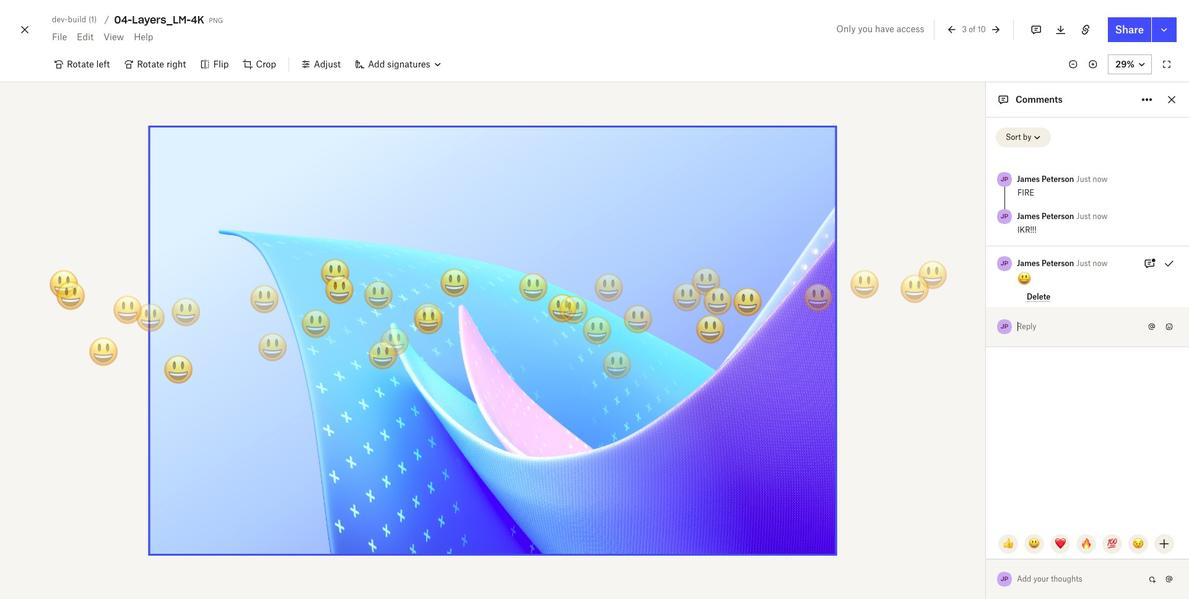 Task type: locate. For each thing, give the bounding box(es) containing it.
james for fire
[[1017, 175, 1040, 184]]

rotate for rotate left
[[67, 59, 94, 69]]

now up james peterson just now ikr!!!
[[1093, 175, 1108, 184]]

james for ikr!!!
[[1017, 212, 1040, 221]]

james inside james peterson just now fire
[[1017, 175, 1040, 184]]

flip button
[[193, 55, 236, 74]]

rotate left
[[67, 59, 110, 69]]

add left your
[[1017, 575, 1032, 584]]

2 vertical spatial now
[[1093, 259, 1108, 268]]

3 just from the top
[[1077, 259, 1091, 268]]

rotate right
[[137, 59, 186, 69]]

add your thoughts image
[[1018, 573, 1135, 587]]

1 vertical spatial now
[[1093, 212, 1108, 221]]

rotate inside "button"
[[137, 59, 164, 69]]

😣 button
[[1129, 535, 1148, 554]]

0 horizontal spatial add
[[368, 59, 385, 69]]

😃 button
[[1024, 535, 1044, 554]]

1 vertical spatial 😃
[[1029, 539, 1040, 549]]

Add your thoughts text field
[[1018, 570, 1145, 590]]

png
[[209, 14, 223, 25]]

layers_lm-
[[132, 14, 191, 26]]

1 now from the top
[[1093, 175, 1108, 184]]

dev-
[[52, 15, 68, 24]]

now for james peterson just now fire
[[1093, 175, 1108, 184]]

of
[[969, 25, 976, 34]]

sort by
[[1006, 133, 1032, 142]]

2 jp from the top
[[1001, 212, 1008, 221]]

just inside james peterson just now fire
[[1077, 175, 1091, 184]]

now inside james peterson just now ikr!!!
[[1093, 212, 1108, 221]]

thoughts
[[1051, 575, 1083, 584]]

view
[[103, 32, 124, 42]]

1 vertical spatial peterson
[[1042, 212, 1074, 221]]

rotate left right
[[137, 59, 164, 69]]

add your thoughts
[[1017, 575, 1083, 584]]

close image
[[17, 20, 32, 40]]

share
[[1115, 24, 1144, 36]]

peterson inside james peterson just now ikr!!!
[[1042, 212, 1074, 221]]

just inside james peterson just now ikr!!!
[[1077, 212, 1091, 221]]

just for james peterson just now ikr!!!
[[1077, 212, 1091, 221]]

share button
[[1108, 17, 1151, 42]]

peterson up delete
[[1042, 259, 1074, 268]]

3
[[962, 25, 967, 34]]

0 vertical spatial now
[[1093, 175, 1108, 184]]

peterson up james peterson just now ikr!!!
[[1042, 175, 1074, 184]]

jp for fire
[[1001, 175, 1008, 183]]

your
[[1034, 575, 1049, 584]]

now down james peterson just now ikr!!!
[[1093, 259, 1108, 268]]

2 james from the top
[[1017, 212, 1040, 221]]

jp
[[1001, 175, 1008, 183], [1001, 212, 1008, 221], [1001, 260, 1008, 268], [1001, 323, 1008, 331], [1001, 575, 1008, 583]]

💯
[[1107, 539, 1118, 549]]

now down james peterson just now fire
[[1093, 212, 1108, 221]]

/ 04-layers_lm-4k png
[[104, 14, 223, 26]]

1 vertical spatial just
[[1077, 212, 1091, 221]]

👍 button
[[998, 535, 1018, 554]]

🔥 button
[[1077, 535, 1096, 554]]

1 rotate from the left
[[67, 59, 94, 69]]

0 horizontal spatial rotate
[[67, 59, 94, 69]]

😃
[[1018, 271, 1031, 287], [1029, 539, 1040, 549]]

access
[[897, 24, 924, 34]]

just for james peterson just now
[[1077, 259, 1091, 268]]

(1)
[[89, 15, 97, 24]]

build
[[68, 15, 86, 24]]

james up ikr!!!
[[1017, 212, 1040, 221]]

jp left james peterson just now
[[1001, 260, 1008, 268]]

2 rotate from the left
[[137, 59, 164, 69]]

2 peterson from the top
[[1042, 212, 1074, 221]]

peterson down james peterson just now fire
[[1042, 212, 1074, 221]]

delete button
[[1027, 292, 1051, 302]]

1 james from the top
[[1017, 175, 1040, 184]]

just down james peterson just now ikr!!!
[[1077, 259, 1091, 268]]

james peterson just now ikr!!!
[[1017, 212, 1108, 235]]

0 vertical spatial james
[[1017, 175, 1040, 184]]

😃 up delete
[[1018, 271, 1031, 287]]

james up fire
[[1017, 175, 1040, 184]]

2 vertical spatial james
[[1017, 259, 1040, 268]]

add
[[368, 59, 385, 69], [1017, 575, 1032, 584]]

2 vertical spatial peterson
[[1042, 259, 1074, 268]]

just
[[1077, 175, 1091, 184], [1077, 212, 1091, 221], [1077, 259, 1091, 268]]

james inside james peterson just now ikr!!!
[[1017, 212, 1040, 221]]

now inside james peterson just now fire
[[1093, 175, 1108, 184]]

peterson for ikr!!!
[[1042, 212, 1074, 221]]

jp left reply
[[1001, 323, 1008, 331]]

😣
[[1133, 539, 1144, 549]]

rotate
[[67, 59, 94, 69], [137, 59, 164, 69]]

3 now from the top
[[1093, 259, 1108, 268]]

just down james peterson just now fire
[[1077, 212, 1091, 221]]

jp left james peterson just now ikr!!!
[[1001, 212, 1008, 221]]

peterson inside james peterson just now fire
[[1042, 175, 1074, 184]]

rotate left left
[[67, 59, 94, 69]]

by
[[1023, 133, 1032, 142]]

sort by button
[[996, 128, 1051, 147]]

add for add signatures
[[368, 59, 385, 69]]

❤️
[[1055, 539, 1066, 549]]

jp down 👍 button
[[1001, 575, 1008, 583]]

0 vertical spatial add
[[368, 59, 385, 69]]

0 vertical spatial just
[[1077, 175, 1091, 184]]

2 vertical spatial just
[[1077, 259, 1091, 268]]

1 peterson from the top
[[1042, 175, 1074, 184]]

jp down sort
[[1001, 175, 1008, 183]]

2 just from the top
[[1077, 212, 1091, 221]]

add left signatures
[[368, 59, 385, 69]]

fire
[[1018, 188, 1035, 198]]

3 jp from the top
[[1001, 260, 1008, 268]]

rotate inside button
[[67, 59, 94, 69]]

10
[[978, 25, 986, 34]]

add inside popup button
[[368, 59, 385, 69]]

edit
[[77, 32, 94, 42]]

1 just from the top
[[1077, 175, 1091, 184]]

now
[[1093, 175, 1108, 184], [1093, 212, 1108, 221], [1093, 259, 1108, 268]]

james
[[1017, 175, 1040, 184], [1017, 212, 1040, 221], [1017, 259, 1040, 268]]

add signatures button
[[348, 55, 448, 74]]

1 jp from the top
[[1001, 175, 1008, 183]]

james down ikr!!!
[[1017, 259, 1040, 268]]

adjust button
[[294, 55, 348, 74]]

1 horizontal spatial add
[[1017, 575, 1032, 584]]

2 now from the top
[[1093, 212, 1108, 221]]

edit button
[[72, 27, 98, 47]]

0 vertical spatial peterson
[[1042, 175, 1074, 184]]

peterson
[[1042, 175, 1074, 184], [1042, 212, 1074, 221], [1042, 259, 1074, 268]]

🔥
[[1081, 539, 1092, 549]]

1 horizontal spatial rotate
[[137, 59, 164, 69]]

you
[[858, 24, 873, 34]]

1 vertical spatial james
[[1017, 212, 1040, 221]]

ikr!!!
[[1018, 225, 1037, 235]]

rotate right button
[[117, 55, 193, 74]]

dev-build (1)
[[52, 15, 97, 24]]

1 vertical spatial add
[[1017, 575, 1032, 584]]

5 jp from the top
[[1001, 575, 1008, 583]]

😃 right 👍
[[1029, 539, 1040, 549]]

just up james peterson just now ikr!!!
[[1077, 175, 1091, 184]]



Task type: describe. For each thing, give the bounding box(es) containing it.
view button
[[98, 27, 129, 47]]

help button
[[129, 27, 158, 47]]

james peterson just now
[[1017, 259, 1108, 268]]

comments
[[1016, 94, 1063, 105]]

help
[[134, 32, 153, 42]]

only
[[837, 24, 856, 34]]

/
[[104, 14, 109, 25]]

dev-build (1) button
[[47, 12, 102, 27]]

04-
[[114, 14, 132, 26]]

right
[[167, 59, 186, 69]]

😃 inside button
[[1029, 539, 1040, 549]]

👍
[[1003, 539, 1014, 549]]

0 vertical spatial 😃
[[1018, 271, 1031, 287]]

jp for ikr!!!
[[1001, 212, 1008, 221]]

sort
[[1006, 133, 1021, 142]]

now for james peterson just now
[[1093, 259, 1108, 268]]

just for james peterson just now fire
[[1077, 175, 1091, 184]]

left
[[96, 59, 110, 69]]

❤️ button
[[1050, 535, 1070, 554]]

only you have access
[[837, 24, 924, 34]]

delete
[[1027, 292, 1051, 301]]

now for james peterson just now ikr!!!
[[1093, 212, 1108, 221]]

have
[[875, 24, 894, 34]]

3 of 10
[[962, 25, 986, 34]]

james peterson just now fire
[[1017, 175, 1108, 198]]

reply image
[[1018, 320, 1135, 334]]

file
[[52, 32, 67, 42]]

Reply text field
[[1018, 317, 1145, 337]]

add signatures
[[368, 59, 430, 69]]

peterson for fire
[[1042, 175, 1074, 184]]

3 peterson from the top
[[1042, 259, 1074, 268]]

crop button
[[236, 55, 284, 74]]

close right sidebar image
[[1164, 92, 1179, 107]]

flip
[[213, 59, 229, 69]]

adjust
[[314, 59, 341, 69]]

3 james from the top
[[1017, 259, 1040, 268]]

💯 button
[[1103, 535, 1122, 554]]

rotate for rotate right
[[137, 59, 164, 69]]

rotate left button
[[47, 55, 117, 74]]

crop
[[256, 59, 276, 69]]

4k
[[191, 14, 204, 26]]

add for add your thoughts
[[1017, 575, 1032, 584]]

29%
[[1116, 59, 1135, 69]]

signatures
[[387, 59, 430, 69]]

file button
[[47, 27, 72, 47]]

jp for 😃
[[1001, 260, 1008, 268]]

reply
[[1017, 322, 1037, 331]]

29% button
[[1108, 55, 1152, 74]]

4 jp from the top
[[1001, 323, 1008, 331]]



Task type: vqa. For each thing, say whether or not it's contained in the screenshot.
James Peterson Just now FIRE
yes



